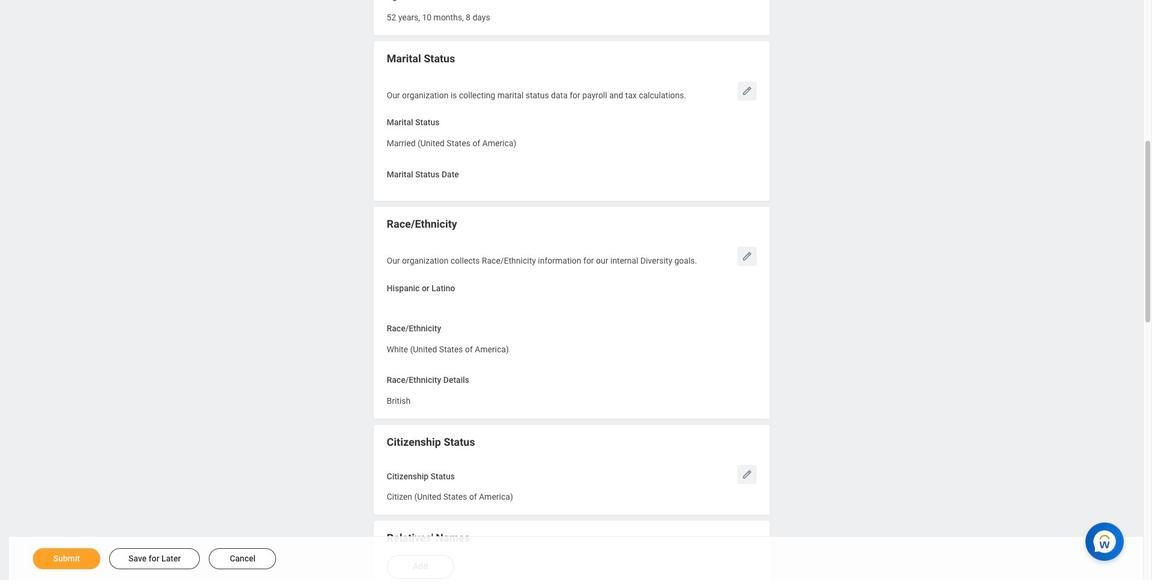Task type: describe. For each thing, give the bounding box(es) containing it.
1 edit image from the top
[[741, 85, 753, 97]]

edit image
[[741, 469, 753, 481]]

action bar region
[[9, 537, 1143, 581]]



Task type: vqa. For each thing, say whether or not it's contained in the screenshot.
text box
yes



Task type: locate. For each thing, give the bounding box(es) containing it.
None text field
[[387, 5, 490, 26], [387, 486, 513, 507], [387, 5, 490, 26], [387, 486, 513, 507]]

edit image
[[741, 85, 753, 97], [741, 251, 753, 263]]

0 vertical spatial edit image
[[741, 85, 753, 97]]

None text field
[[387, 132, 517, 152], [387, 338, 509, 358], [387, 390, 411, 410], [387, 132, 517, 152], [387, 338, 509, 358], [387, 390, 411, 410]]

2 edit image from the top
[[741, 251, 753, 263]]

1 vertical spatial edit image
[[741, 251, 753, 263]]



